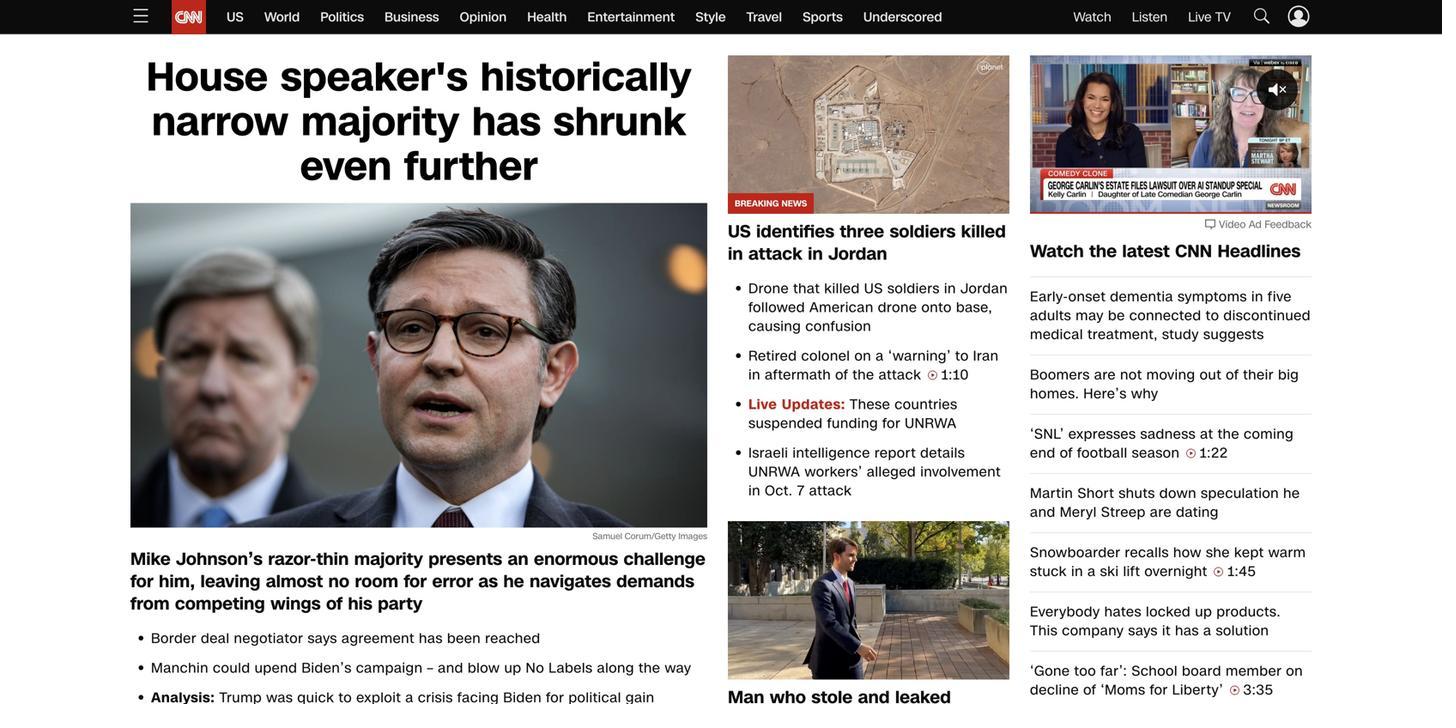 Task type: vqa. For each thing, say whether or not it's contained in the screenshot.
'1' associated with PINEAPPLE
no



Task type: describe. For each thing, give the bounding box(es) containing it.
these
[[850, 395, 891, 414]]

live updates
[[749, 395, 841, 414]]

watch for watch the latest cnn headlines
[[1031, 240, 1084, 264]]

updates for live updates
[[782, 395, 841, 414]]

moving
[[1147, 365, 1196, 385]]

end
[[1031, 444, 1056, 463]]

brock
[[705, 9, 743, 28]]

agreement
[[342, 629, 415, 648]]

no
[[328, 570, 350, 594]]

attack right business link
[[450, 9, 490, 28]]

audio one thing
[[1069, 9, 1183, 28]]

negotiator
[[234, 629, 303, 648]]

along
[[597, 659, 635, 678]]

identifies
[[757, 220, 835, 244]]

big
[[1279, 365, 1300, 385]]

thin
[[317, 548, 349, 572]]

underscored link
[[864, 0, 943, 34]]

company
[[1063, 621, 1125, 641]]

soldiers inside 'us identifies three soldiers killed in attack in jordan'
[[890, 220, 956, 244]]

to inside retired colonel on a 'warning' to iran in aftermath of the attack
[[956, 347, 969, 366]]

underscored
[[864, 8, 943, 26]]

these countries suspended funding for unrwa
[[749, 395, 958, 433]]

0 horizontal spatial up
[[505, 659, 522, 678]]

on inside the 'gone too far': school board member on decline of 'moms for liberty'
[[1287, 662, 1304, 681]]

treatment,
[[1088, 325, 1158, 344]]

0 vertical spatial jordan
[[360, 9, 405, 28]]

coming
[[1244, 425, 1294, 444]]

and for blow
[[438, 659, 464, 678]]

suggests
[[1204, 325, 1265, 344]]

at
[[1201, 425, 1214, 444]]

base,
[[957, 298, 993, 317]]

mike johnson's razor-thin majority presents an enormous challenge for him, leaving almost no room for error as he navigates demands from competing wings of his party link
[[131, 548, 708, 616]]

locked
[[1146, 602, 1191, 622]]

watch for watch link
[[1074, 8, 1112, 26]]

live for live updates
[[749, 395, 777, 414]]

in inside early-onset dementia symptoms in five adults may be connected to discontinued medical treatment, study suggests
[[1252, 287, 1264, 307]]

he inside mike johnson's razor-thin majority presents an enormous challenge for him, leaving almost no room for error as he navigates demands from competing wings of his party
[[504, 570, 524, 594]]

majority for presents
[[354, 548, 423, 572]]

charles littlejohn walks out of united states district court in washington, dc, on thursday, october 12. image
[[728, 521, 1010, 680]]

trending vince mcmahon
[[511, 9, 684, 28]]

study
[[1163, 325, 1200, 344]]

leaving
[[201, 570, 261, 594]]

snowboarder
[[1031, 543, 1121, 563]]

cnn
[[1176, 240, 1213, 264]]

attack inside 'us identifies three soldiers killed in attack in jordan'
[[749, 242, 803, 266]]

of inside the 'snl' expresses sadness at the coming end of football season
[[1060, 444, 1073, 463]]

martin short shuts down speculation he and meryl streep are dating link
[[1031, 484, 1312, 522]]

latest
[[1123, 240, 1170, 264]]

everybody hates locked up products. this company says it has a solution
[[1031, 602, 1281, 641]]

jordan inside 'us identifies three soldiers killed in attack in jordan'
[[829, 242, 888, 266]]

five
[[1268, 287, 1292, 307]]

labels
[[549, 659, 593, 678]]

trending
[[511, 9, 573, 28]]

onto
[[922, 298, 952, 317]]

video player region
[[1031, 55, 1312, 214]]

has for reached
[[419, 629, 443, 648]]

report
[[875, 444, 916, 463]]

as
[[479, 570, 498, 594]]

manchin
[[151, 659, 209, 678]]

1:10
[[942, 365, 969, 385]]

presents
[[429, 548, 502, 572]]

opinion link
[[460, 0, 507, 34]]

iran
[[974, 347, 999, 366]]

almost
[[266, 570, 323, 594]]

out
[[1200, 365, 1222, 385]]

live tv link
[[1189, 8, 1232, 26]]

israeli intelligence report details unrwa workers' alleged involvement in oct. 7 attack link
[[749, 444, 1010, 501]]

a inside everybody hates locked up products. this company says it has a solution
[[1204, 621, 1212, 641]]

of inside retired colonel on a 'warning' to iran in aftermath of the attack
[[836, 365, 849, 385]]

manchin could upend biden's campaign – and blow up no labels along the way
[[151, 659, 692, 678]]

one
[[1118, 9, 1144, 28]]

progress bar slider
[[1031, 212, 1312, 214]]

'snl'
[[1031, 425, 1065, 444]]

everybody
[[1031, 602, 1101, 622]]

symptoms
[[1178, 287, 1248, 307]]

style
[[696, 8, 726, 26]]

biden's
[[302, 659, 352, 678]]

this
[[1031, 621, 1058, 641]]

captions unavailable image
[[1205, 192, 1222, 209]]

american
[[810, 298, 874, 317]]

us for us
[[227, 8, 244, 26]]

video
[[1220, 217, 1246, 232]]

boomers are not moving out of their big homes. here's why
[[1031, 365, 1300, 404]]

headlines
[[1218, 240, 1301, 264]]

early-onset dementia symptoms in five adults may be connected to discontinued medical treatment, study suggests
[[1031, 287, 1311, 344]]

drone that killed us soldiers in jordan followed american drone onto base, causing confusion link
[[749, 279, 1010, 336]]

pause image
[[1158, 119, 1185, 147]]

soldiers inside the "drone that killed us soldiers in jordan followed american drone onto base, causing confusion"
[[888, 279, 940, 298]]

early-onset dementia symptoms in five adults may be connected to discontinued medical treatment, study suggests link
[[1031, 287, 1312, 344]]

kept
[[1235, 543, 1265, 563]]

in inside 'israeli intelligence report details unrwa workers' alleged involvement in oct. 7 attack'
[[749, 481, 761, 501]]

–
[[427, 659, 434, 678]]

ski
[[1101, 562, 1119, 581]]

opinion
[[460, 8, 507, 26]]

him,
[[159, 570, 195, 594]]

backward 10 seconds image
[[1110, 123, 1130, 143]]

the inside retired colonel on a 'warning' to iran in aftermath of the attack
[[853, 365, 875, 385]]

in up that
[[808, 242, 823, 266]]

why
[[1132, 384, 1159, 404]]

mitchell
[[835, 9, 884, 28]]

their
[[1244, 365, 1274, 385]]

joni mitchell
[[804, 9, 884, 28]]

not
[[1121, 365, 1143, 385]]

navigates
[[530, 570, 611, 594]]

enormous
[[534, 548, 618, 572]]

mike
[[131, 548, 171, 572]]

the left the latest at the top right
[[1090, 240, 1117, 264]]

deal
[[201, 629, 230, 648]]

says inside everybody hates locked up products. this company says it has a solution
[[1129, 621, 1158, 641]]

in inside retired colonel on a 'warning' to iran in aftermath of the attack
[[749, 365, 761, 385]]

drone inside the "drone that killed us soldiers in jordan followed american drone onto base, causing confusion"
[[878, 298, 918, 317]]

0 horizontal spatial drone
[[409, 9, 446, 28]]

health
[[528, 8, 567, 26]]

room
[[355, 570, 399, 594]]

tv
[[1216, 8, 1232, 26]]

a inside "snowboarder recalls how she kept warm stuck in a ski lift overnight"
[[1088, 562, 1096, 581]]

of inside the 'gone too far': school board member on decline of 'moms for liberty'
[[1084, 681, 1097, 700]]

politics link
[[321, 0, 364, 34]]

killed inside the "drone that killed us soldiers in jordan followed american drone onto base, causing confusion"
[[825, 279, 860, 298]]

snowboarder recalls how she kept warm stuck in a ski lift overnight
[[1031, 543, 1307, 581]]



Task type: locate. For each thing, give the bounding box(es) containing it.
mike johnson's razor-thin majority presents an enormous challenge for him, leaving almost no room for error as he navigates demands from competing wings of his party
[[131, 548, 706, 616]]

that
[[794, 279, 820, 298]]

0 horizontal spatial and
[[438, 659, 464, 678]]

razor-
[[268, 548, 317, 572]]

politics
[[321, 8, 364, 26]]

1 vertical spatial on
[[1287, 662, 1304, 681]]

of left far':
[[1084, 681, 1097, 700]]

too
[[1075, 662, 1097, 681]]

0 horizontal spatial a
[[876, 347, 884, 366]]

1 horizontal spatial jordan
[[829, 242, 888, 266]]

a left "ski"
[[1088, 562, 1096, 581]]

majority for has
[[301, 94, 460, 150]]

1 horizontal spatial says
[[1129, 621, 1158, 641]]

he right speculation
[[1284, 484, 1301, 503]]

samuel
[[593, 530, 623, 542]]

2 horizontal spatial live
[[1189, 8, 1212, 26]]

mcmahon
[[621, 9, 684, 28]]

campaign
[[356, 659, 423, 678]]

says left it
[[1129, 621, 1158, 641]]

2 horizontal spatial us
[[865, 279, 884, 298]]

1 horizontal spatial and
[[1031, 503, 1056, 522]]

1 vertical spatial a
[[1088, 562, 1096, 581]]

the inside the 'snl' expresses sadness at the coming end of football season
[[1218, 425, 1240, 444]]

1 horizontal spatial drone
[[878, 298, 918, 317]]

2 horizontal spatial jordan
[[961, 279, 1008, 298]]

confusion
[[806, 317, 872, 336]]

0 vertical spatial up
[[1196, 602, 1213, 622]]

forward 10 seconds image
[[1213, 123, 1233, 143]]

attack inside 'israeli intelligence report details unrwa workers' alleged involvement in oct. 7 attack'
[[810, 481, 852, 501]]

in inside "snowboarder recalls how she kept warm stuck in a ski lift overnight"
[[1072, 562, 1084, 581]]

drone left onto
[[878, 298, 918, 317]]

0 vertical spatial are
[[1095, 365, 1116, 385]]

1 horizontal spatial unrwa
[[905, 414, 957, 433]]

2 horizontal spatial a
[[1204, 621, 1212, 641]]

for inside the 'gone too far': school board member on decline of 'moms for liberty'
[[1150, 681, 1168, 700]]

of inside mike johnson's razor-thin majority presents an enormous challenge for him, leaving almost no room for error as he navigates demands from competing wings of his party
[[326, 592, 343, 616]]

0 vertical spatial killed
[[962, 220, 1006, 244]]

1 vertical spatial us
[[728, 220, 751, 244]]

the up these
[[853, 365, 875, 385]]

of up the "these countries suspended funding for unrwa"
[[836, 365, 849, 385]]

images
[[679, 530, 708, 542]]

washington, dc - january 17: speaker of the house mike johnson (r-la) makes a statement alongside mike rogers (r-oh) infront of the west wing at the white house on january 17, 2024 in washington, dc. congressional leaders met with president biden at the white house today to discuss his national security supplemental request which includes military aide to ukraine and israel as well as the crisis on the united states southern border. (photo by samuel corum/getty images) image
[[131, 203, 708, 528]]

majority inside house speaker's historically narrow majority has shrunk even further
[[301, 94, 460, 150]]

'moms
[[1101, 681, 1146, 700]]

1 vertical spatial jordan
[[829, 242, 888, 266]]

2 vertical spatial a
[[1204, 621, 1212, 641]]

0 vertical spatial drone
[[409, 9, 446, 28]]

stuck
[[1031, 562, 1067, 581]]

1 vertical spatial majority
[[354, 548, 423, 572]]

0 horizontal spatial says
[[308, 629, 337, 648]]

to inside early-onset dementia symptoms in five adults may be connected to discontinued medical treatment, study suggests
[[1206, 306, 1220, 325]]

1 horizontal spatial us
[[728, 220, 751, 244]]

1 vertical spatial soldiers
[[888, 279, 940, 298]]

0 horizontal spatial he
[[504, 570, 524, 594]]

for
[[883, 414, 901, 433], [131, 570, 153, 594], [404, 570, 427, 594], [1150, 681, 1168, 700]]

in inside the "drone that killed us soldiers in jordan followed american drone onto base, causing confusion"
[[945, 279, 957, 298]]

here's
[[1084, 384, 1127, 404]]

are left not
[[1095, 365, 1116, 385]]

0 vertical spatial watch
[[1074, 8, 1112, 26]]

1 horizontal spatial killed
[[962, 220, 1006, 244]]

up inside everybody hates locked up products. this company says it has a solution
[[1196, 602, 1213, 622]]

1 vertical spatial updates
[[782, 395, 841, 414]]

he right as on the bottom
[[504, 570, 524, 594]]

in left aftermath
[[749, 365, 761, 385]]

in right the "stuck"
[[1072, 562, 1084, 581]]

unrwa down suspended
[[749, 462, 801, 482]]

the
[[1090, 240, 1117, 264], [853, 365, 875, 385], [1218, 425, 1240, 444], [639, 659, 661, 678]]

us inside 'us identifies three soldiers killed in attack in jordan'
[[728, 220, 751, 244]]

short
[[1078, 484, 1115, 503]]

video ad feedback
[[1220, 217, 1312, 232]]

open menu icon image
[[131, 5, 151, 26]]

2 horizontal spatial has
[[1176, 621, 1200, 641]]

speculation
[[1202, 484, 1280, 503]]

joni
[[804, 9, 831, 28]]

drone left opinion on the top left
[[409, 9, 446, 28]]

0 horizontal spatial killed
[[825, 279, 860, 298]]

and inside martin short shuts down speculation he and meryl streep are dating
[[1031, 503, 1056, 522]]

1 horizontal spatial on
[[1287, 662, 1304, 681]]

us link
[[227, 0, 244, 34]]

of
[[836, 365, 849, 385], [1227, 365, 1240, 385], [1060, 444, 1073, 463], [326, 592, 343, 616], [1084, 681, 1097, 700]]

speaker's
[[281, 50, 468, 105]]

far':
[[1101, 662, 1128, 681]]

1 horizontal spatial updates
[[782, 395, 841, 414]]

in left the five
[[1252, 287, 1264, 307]]

1 horizontal spatial are
[[1151, 503, 1172, 522]]

way
[[665, 659, 692, 678]]

reached
[[485, 629, 541, 648]]

involvement
[[921, 462, 1001, 482]]

causing
[[749, 317, 802, 336]]

0 vertical spatial he
[[1284, 484, 1301, 503]]

jordan inside the "drone that killed us soldiers in jordan followed american drone onto base, causing confusion"
[[961, 279, 1008, 298]]

1 horizontal spatial live
[[749, 395, 777, 414]]

up right locked
[[1196, 602, 1213, 622]]

further
[[405, 139, 538, 195]]

1 vertical spatial drone
[[878, 298, 918, 317]]

the right 'at'
[[1218, 425, 1240, 444]]

live left 'tv'
[[1189, 8, 1212, 26]]

breaking
[[735, 198, 779, 210]]

to left iran in the right of the page
[[956, 347, 969, 366]]

1 horizontal spatial he
[[1284, 484, 1301, 503]]

0 horizontal spatial live
[[259, 9, 288, 28]]

has inside everybody hates locked up products. this company says it has a solution
[[1176, 621, 1200, 641]]

attack up countries at the right of page
[[879, 365, 922, 385]]

of inside boomers are not moving out of their big homes. here's why
[[1227, 365, 1240, 385]]

no
[[526, 659, 545, 678]]

us for us identifies three soldiers killed in attack in jordan
[[728, 220, 751, 244]]

live for live tv
[[1189, 8, 1212, 26]]

file photo: satellite view of the u.s. military outpost known as tower 22, in rukban, rwaished district, jordan october 12, 2023 in this handout image. planet labs pbc/handout via reuters    this image has been supplied by a third party. must not obscure logo. no resales. no archives. mandatory credit/file photo image
[[728, 55, 1010, 214]]

up left no
[[505, 659, 522, 678]]

'gone too far': school board member on decline of 'moms for liberty'
[[1031, 662, 1304, 700]]

on right the 3:35
[[1287, 662, 1304, 681]]

are inside martin short shuts down speculation he and meryl streep are dating
[[1151, 503, 1172, 522]]

0 vertical spatial soldiers
[[890, 220, 956, 244]]

2 vertical spatial jordan
[[961, 279, 1008, 298]]

has for even
[[472, 94, 541, 150]]

and right –
[[438, 659, 464, 678]]

israeli
[[749, 444, 789, 463]]

for left him,
[[131, 570, 153, 594]]

lift
[[1124, 562, 1141, 581]]

soldiers left 'base,'
[[888, 279, 940, 298]]

a left the solution
[[1204, 621, 1212, 641]]

us identifies three soldiers killed in attack in jordan link
[[728, 220, 1010, 266]]

0 horizontal spatial us
[[227, 8, 244, 26]]

member
[[1226, 662, 1282, 681]]

for right the 'moms in the right of the page
[[1150, 681, 1168, 700]]

are
[[1095, 365, 1116, 385], [1151, 503, 1172, 522]]

liberty'
[[1173, 681, 1224, 700]]

0 vertical spatial a
[[876, 347, 884, 366]]

are left the dating
[[1151, 503, 1172, 522]]

0 horizontal spatial updates
[[293, 9, 352, 28]]

on right colonel
[[855, 347, 872, 366]]

suspended
[[749, 414, 823, 433]]

for inside the "these countries suspended funding for unrwa"
[[883, 414, 901, 433]]

be
[[1109, 306, 1126, 325]]

live down aftermath
[[749, 395, 777, 414]]

upend
[[255, 659, 297, 678]]

user avatar image
[[1287, 3, 1312, 29]]

says up biden's
[[308, 629, 337, 648]]

decline
[[1031, 681, 1080, 700]]

unrwa inside 'israeli intelligence report details unrwa workers' alleged involvement in oct. 7 attack'
[[749, 462, 801, 482]]

killed up 'base,'
[[962, 220, 1006, 244]]

1 vertical spatial unrwa
[[749, 462, 801, 482]]

boomers
[[1031, 365, 1090, 385]]

retired colonel on a 'warning' to iran in aftermath of the attack
[[749, 347, 999, 385]]

in
[[728, 242, 743, 266], [808, 242, 823, 266], [945, 279, 957, 298], [1252, 287, 1264, 307], [749, 365, 761, 385], [749, 481, 761, 501], [1072, 562, 1084, 581]]

0 horizontal spatial on
[[855, 347, 872, 366]]

1 vertical spatial are
[[1151, 503, 1172, 522]]

1 horizontal spatial has
[[472, 94, 541, 150]]

in left "oct."
[[749, 481, 761, 501]]

and for meryl
[[1031, 503, 1056, 522]]

fullscreen image
[[1281, 192, 1298, 209]]

1 vertical spatial to
[[956, 347, 969, 366]]

1 horizontal spatial up
[[1196, 602, 1213, 622]]

of left his
[[326, 592, 343, 616]]

for up report
[[883, 414, 901, 433]]

0 horizontal spatial are
[[1095, 365, 1116, 385]]

connected
[[1130, 306, 1202, 325]]

a inside retired colonel on a 'warning' to iran in aftermath of the attack
[[876, 347, 884, 366]]

travel link
[[747, 0, 782, 34]]

0 horizontal spatial jordan
[[360, 9, 405, 28]]

says
[[1129, 621, 1158, 641], [308, 629, 337, 648]]

of right 'end'
[[1060, 444, 1073, 463]]

house speaker's historically narrow majority has shrunk even further link
[[131, 50, 708, 195]]

0 horizontal spatial to
[[956, 347, 969, 366]]

1 vertical spatial he
[[504, 570, 524, 594]]

0 vertical spatial us
[[227, 8, 244, 26]]

she
[[1207, 543, 1231, 563]]

0 vertical spatial and
[[1031, 503, 1056, 522]]

countries
[[895, 395, 958, 414]]

soldiers
[[890, 220, 956, 244], [888, 279, 940, 298]]

killed right that
[[825, 279, 860, 298]]

house speaker's historically narrow majority has shrunk even further
[[146, 50, 692, 195]]

discontinued
[[1224, 306, 1311, 325]]

us inside the "drone that killed us soldiers in jordan followed american drone onto base, causing confusion"
[[865, 279, 884, 298]]

0 vertical spatial majority
[[301, 94, 460, 150]]

0 vertical spatial to
[[1206, 306, 1220, 325]]

streep
[[1102, 503, 1146, 522]]

brock purdy
[[705, 9, 783, 28]]

evergrande liquidation
[[906, 9, 1047, 28]]

live for live updates jordan drone attack
[[259, 9, 288, 28]]

watch up early-
[[1031, 240, 1084, 264]]

aftermath
[[765, 365, 831, 385]]

soldiers right three
[[890, 220, 956, 244]]

party
[[378, 592, 423, 616]]

challenge
[[624, 548, 706, 572]]

of right out
[[1227, 365, 1240, 385]]

a
[[876, 347, 884, 366], [1088, 562, 1096, 581], [1204, 621, 1212, 641]]

1 horizontal spatial a
[[1088, 562, 1096, 581]]

updates for live updates jordan drone attack
[[293, 9, 352, 28]]

us down breaking
[[728, 220, 751, 244]]

0 horizontal spatial has
[[419, 629, 443, 648]]

us left world "link"
[[227, 8, 244, 26]]

overnight
[[1145, 562, 1208, 581]]

for left error
[[404, 570, 427, 594]]

live right us link
[[259, 9, 288, 28]]

1 vertical spatial up
[[505, 659, 522, 678]]

watch left one
[[1074, 8, 1112, 26]]

search icon image
[[1252, 5, 1273, 26]]

1 horizontal spatial to
[[1206, 306, 1220, 325]]

thing
[[1148, 9, 1183, 28]]

killed inside 'us identifies three soldiers killed in attack in jordan'
[[962, 220, 1006, 244]]

on inside retired colonel on a 'warning' to iran in aftermath of the attack
[[855, 347, 872, 366]]

unmute image
[[1045, 192, 1062, 209]]

us
[[227, 8, 244, 26], [728, 220, 751, 244], [865, 279, 884, 298]]

0 vertical spatial unrwa
[[905, 414, 957, 433]]

unrwa up details on the right of the page
[[905, 414, 957, 433]]

0 horizontal spatial unrwa
[[749, 462, 801, 482]]

1 vertical spatial killed
[[825, 279, 860, 298]]

breaking news
[[735, 198, 807, 210]]

school
[[1132, 662, 1178, 681]]

his
[[348, 592, 373, 616]]

alleged
[[867, 462, 917, 482]]

us identifies three soldiers killed in attack in jordan
[[728, 220, 1006, 266]]

a left 'warning'
[[876, 347, 884, 366]]

the left way
[[639, 659, 661, 678]]

1:22
[[1200, 444, 1229, 463]]

world link
[[264, 0, 300, 34]]

us down us identifies three soldiers killed in attack in jordan link
[[865, 279, 884, 298]]

and
[[1031, 503, 1056, 522], [438, 659, 464, 678]]

evergrande liquidation link
[[906, 9, 1069, 28]]

majority inside mike johnson's razor-thin majority presents an enormous challenge for him, leaving almost no room for error as he navigates demands from competing wings of his party
[[354, 548, 423, 572]]

drone that killed us soldiers in jordan followed american drone onto base, causing confusion
[[749, 279, 1008, 336]]

are inside boomers are not moving out of their big homes. here's why
[[1095, 365, 1116, 385]]

he inside martin short shuts down speculation he and meryl streep are dating
[[1284, 484, 1301, 503]]

options image
[[1243, 192, 1260, 209]]

and left meryl
[[1031, 503, 1056, 522]]

border
[[151, 629, 197, 648]]

1 vertical spatial and
[[438, 659, 464, 678]]

0 vertical spatial updates
[[293, 9, 352, 28]]

in up 'warning'
[[945, 279, 957, 298]]

dementia
[[1111, 287, 1174, 307]]

attack inside retired colonel on a 'warning' to iran in aftermath of the attack
[[879, 365, 922, 385]]

2 vertical spatial us
[[865, 279, 884, 298]]

in down breaking
[[728, 242, 743, 266]]

watch link
[[1074, 8, 1112, 26]]

how
[[1174, 543, 1202, 563]]

attack up drone
[[749, 242, 803, 266]]

live updates jordan drone attack
[[259, 9, 490, 28]]

entertainment
[[588, 8, 675, 26]]

0 vertical spatial on
[[855, 347, 872, 366]]

watch
[[1074, 8, 1112, 26], [1031, 240, 1084, 264]]

1 vertical spatial watch
[[1031, 240, 1084, 264]]

been
[[447, 629, 481, 648]]

to right study
[[1206, 306, 1220, 325]]

johnson's
[[176, 548, 263, 572]]

has inside house speaker's historically narrow majority has shrunk even further
[[472, 94, 541, 150]]

unrwa inside the "these countries suspended funding for unrwa"
[[905, 414, 957, 433]]

attack right "7"
[[810, 481, 852, 501]]



